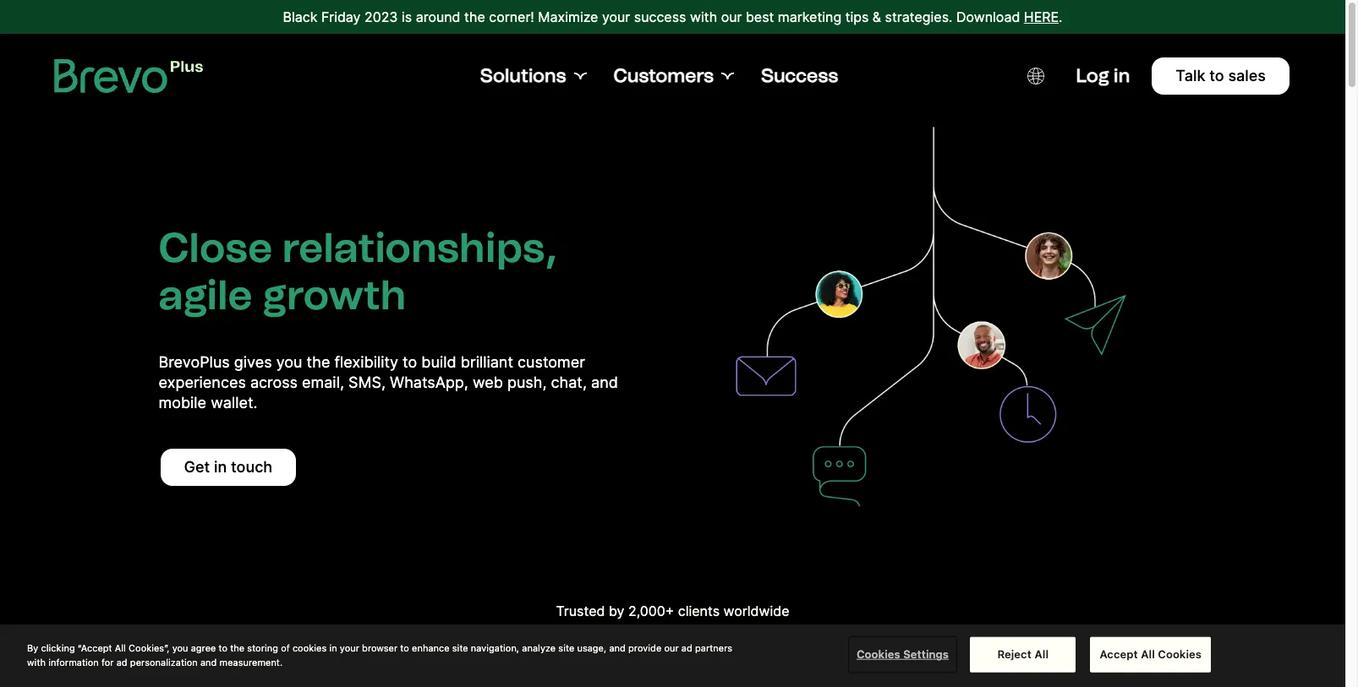 Task type: describe. For each thing, give the bounding box(es) containing it.
cookies inside button
[[1158, 648, 1202, 661]]

growth
[[262, 271, 406, 320]]

brevo image
[[54, 59, 204, 93]]

analyze
[[522, 643, 556, 654]]

1 horizontal spatial ad
[[682, 643, 693, 654]]

in for get
[[214, 458, 227, 476]]

mobile
[[159, 394, 206, 412]]

gives
[[234, 354, 272, 371]]

experiences
[[159, 374, 246, 392]]

enhance
[[412, 643, 450, 654]]

black
[[283, 8, 318, 25]]

build
[[422, 354, 457, 371]]

reject
[[998, 648, 1032, 661]]

trusted
[[556, 603, 605, 620]]

solutions
[[480, 64, 566, 87]]

get in touch
[[184, 458, 273, 476]]

in inside by clicking "accept all cookies", you agree to the storing of cookies in your browser to enhance site navigation, analyze site usage, and provide our ad partners with information for ad personalization and measurement.
[[329, 643, 337, 654]]

2,000+
[[628, 603, 674, 620]]

download
[[957, 8, 1020, 25]]

is
[[402, 8, 412, 25]]

black friday 2023 is around the corner! maximize your success with our best marketing tips & strategies. download here .
[[283, 8, 1063, 25]]

cookies inside "button"
[[857, 648, 901, 661]]

customers
[[614, 64, 714, 87]]

by
[[27, 643, 38, 654]]

you inside by clicking "accept all cookies", you agree to the storing of cookies in your browser to enhance site navigation, analyze site usage, and provide our ad partners with information for ad personalization and measurement.
[[172, 643, 188, 654]]

clients
[[678, 603, 720, 620]]

marketing
[[778, 8, 842, 25]]

clicking
[[41, 643, 75, 654]]

to right agree
[[219, 643, 228, 654]]

navigation,
[[471, 643, 520, 654]]

reject all button
[[971, 638, 1076, 673]]

you inside the brevoplus gives you the flexibility to build brilliant customer experiences across email, sms, whatsapp, web push, chat, and mobile wallet.
[[276, 354, 302, 371]]

customers link
[[614, 64, 734, 88]]

around
[[416, 8, 461, 25]]

whatsapp,
[[390, 374, 469, 392]]

here link
[[1024, 7, 1059, 27]]

partners
[[695, 643, 733, 654]]

0 vertical spatial your
[[602, 8, 630, 25]]

to right browser
[[400, 643, 409, 654]]

brevoplus
[[159, 354, 230, 371]]

0 vertical spatial our
[[721, 8, 742, 25]]

tips
[[846, 8, 869, 25]]

2 horizontal spatial the
[[464, 8, 485, 25]]

"accept
[[78, 643, 112, 654]]

trusted by 2,000+ clients worldwide
[[556, 603, 790, 620]]

information
[[48, 657, 99, 668]]

solutions link
[[480, 64, 587, 88]]

to inside the brevoplus gives you the flexibility to build brilliant customer experiences across email, sms, whatsapp, web push, chat, and mobile wallet.
[[403, 354, 417, 371]]

by clicking "accept all cookies", you agree to the storing of cookies in your browser to enhance site navigation, analyze site usage, and provide our ad partners with information for ad personalization and measurement.
[[27, 643, 733, 668]]

accept
[[1100, 648, 1138, 661]]

customer
[[518, 354, 585, 371]]

web
[[473, 374, 503, 392]]

log
[[1076, 64, 1110, 87]]

agree
[[191, 643, 216, 654]]

success link
[[761, 64, 839, 88]]

get
[[184, 458, 210, 476]]

all for reject all
[[1035, 648, 1049, 661]]

0 vertical spatial with
[[690, 8, 717, 25]]

success
[[761, 64, 839, 87]]

brevoplus gives you the flexibility to build brilliant customer experiences across email, sms, whatsapp, web push, chat, and mobile wallet.
[[159, 354, 618, 412]]

provide
[[629, 643, 662, 654]]

1 site from the left
[[452, 643, 468, 654]]



Task type: locate. For each thing, give the bounding box(es) containing it.
settings
[[904, 648, 949, 661]]

site left usage,
[[559, 643, 575, 654]]

wallet.
[[211, 394, 258, 412]]

cookies settings
[[857, 648, 949, 661]]

you up "across"
[[276, 354, 302, 371]]

in right get
[[214, 458, 227, 476]]

and right usage,
[[609, 643, 626, 654]]

in right cookies
[[329, 643, 337, 654]]

in for log
[[1114, 64, 1130, 87]]

0 vertical spatial the
[[464, 8, 485, 25]]

0 horizontal spatial ad
[[116, 657, 127, 668]]

0 horizontal spatial in
[[214, 458, 227, 476]]

2 vertical spatial in
[[329, 643, 337, 654]]

ad
[[682, 643, 693, 654], [116, 657, 127, 668]]

chat,
[[551, 374, 587, 392]]

1 vertical spatial our
[[664, 643, 679, 654]]

all right "reject"
[[1035, 648, 1049, 661]]

here
[[1024, 8, 1059, 25]]

worldwide
[[724, 603, 790, 620]]

sms,
[[349, 374, 386, 392]]

0 vertical spatial in
[[1114, 64, 1130, 87]]

1 horizontal spatial in
[[329, 643, 337, 654]]

your
[[602, 8, 630, 25], [340, 643, 359, 654]]

0 horizontal spatial you
[[172, 643, 188, 654]]

all right accept
[[1141, 648, 1155, 661]]

2 vertical spatial the
[[230, 643, 245, 654]]

your inside by clicking "accept all cookies", you agree to the storing of cookies in your browser to enhance site navigation, analyze site usage, and provide our ad partners with information for ad personalization and measurement.
[[340, 643, 359, 654]]

0 horizontal spatial cookies
[[857, 648, 901, 661]]

0 horizontal spatial our
[[664, 643, 679, 654]]

the inside the brevoplus gives you the flexibility to build brilliant customer experiences across email, sms, whatsapp, web push, chat, and mobile wallet.
[[307, 354, 330, 371]]

1 horizontal spatial with
[[690, 8, 717, 25]]

talk
[[1176, 67, 1206, 85]]

talk to sales
[[1176, 67, 1266, 85]]

1 horizontal spatial our
[[721, 8, 742, 25]]

browser
[[362, 643, 398, 654]]

and right chat,
[[591, 374, 618, 392]]

to up the whatsapp,
[[403, 354, 417, 371]]

1 vertical spatial ad
[[116, 657, 127, 668]]

close relationships, agile growth
[[159, 223, 557, 320]]

log in link
[[1076, 64, 1130, 88]]

reject all
[[998, 648, 1049, 661]]

the up the measurement.
[[230, 643, 245, 654]]

email,
[[302, 374, 344, 392]]

agile
[[159, 271, 253, 320]]

to
[[1210, 67, 1225, 85], [403, 354, 417, 371], [219, 643, 228, 654], [400, 643, 409, 654]]

usage,
[[577, 643, 607, 654]]

0 horizontal spatial the
[[230, 643, 245, 654]]

best
[[746, 8, 774, 25]]

in
[[1114, 64, 1130, 87], [214, 458, 227, 476], [329, 643, 337, 654]]

0 horizontal spatial all
[[115, 643, 126, 654]]

all right "accept
[[115, 643, 126, 654]]

0 vertical spatial and
[[591, 374, 618, 392]]

cookies
[[857, 648, 901, 661], [1158, 648, 1202, 661]]

all inside button
[[1035, 648, 1049, 661]]

and inside the brevoplus gives you the flexibility to build brilliant customer experiences across email, sms, whatsapp, web push, chat, and mobile wallet.
[[591, 374, 618, 392]]

the
[[464, 8, 485, 25], [307, 354, 330, 371], [230, 643, 245, 654]]

and
[[591, 374, 618, 392], [609, 643, 626, 654], [200, 657, 217, 668]]

to inside button
[[1210, 67, 1225, 85]]

close
[[159, 223, 273, 272]]

of
[[281, 643, 290, 654]]

measurement.
[[220, 657, 283, 668]]

talk to sales button
[[1151, 56, 1292, 96]]

you
[[276, 354, 302, 371], [172, 643, 188, 654]]

the inside by clicking "accept all cookies", you agree to the storing of cookies in your browser to enhance site navigation, analyze site usage, and provide our ad partners with information for ad personalization and measurement.
[[230, 643, 245, 654]]

maximize
[[538, 8, 598, 25]]

in inside get in touch button
[[214, 458, 227, 476]]

cookies settings button
[[850, 638, 956, 672]]

1 vertical spatial you
[[172, 643, 188, 654]]

1 horizontal spatial your
[[602, 8, 630, 25]]

accept all cookies button
[[1091, 638, 1211, 673]]

strategies.
[[885, 8, 953, 25]]

all inside button
[[1141, 648, 1155, 661]]

0 horizontal spatial your
[[340, 643, 359, 654]]

the up email,
[[307, 354, 330, 371]]

our right provide
[[664, 643, 679, 654]]

2 vertical spatial and
[[200, 657, 217, 668]]

with down the "by"
[[27, 657, 46, 668]]

you up personalization
[[172, 643, 188, 654]]

corner!
[[489, 8, 534, 25]]

cookies left settings
[[857, 648, 901, 661]]

for
[[101, 657, 114, 668]]

1 horizontal spatial the
[[307, 354, 330, 371]]

with right "success"
[[690, 8, 717, 25]]

1 cookies from the left
[[857, 648, 901, 661]]

across
[[250, 374, 298, 392]]

to right talk
[[1210, 67, 1225, 85]]

all inside by clicking "accept all cookies", you agree to the storing of cookies in your browser to enhance site navigation, analyze site usage, and provide our ad partners with information for ad personalization and measurement.
[[115, 643, 126, 654]]

2 horizontal spatial all
[[1141, 648, 1155, 661]]

sales
[[1229, 67, 1266, 85]]

your left "success"
[[602, 8, 630, 25]]

in inside log in link
[[1114, 64, 1130, 87]]

cookies
[[293, 643, 327, 654]]

ad right the for
[[116, 657, 127, 668]]

.
[[1059, 8, 1063, 25]]

1 vertical spatial in
[[214, 458, 227, 476]]

push,
[[508, 374, 547, 392]]

2 horizontal spatial in
[[1114, 64, 1130, 87]]

and down agree
[[200, 657, 217, 668]]

with
[[690, 8, 717, 25], [27, 657, 46, 668]]

1 horizontal spatial cookies
[[1158, 648, 1202, 661]]

success
[[634, 8, 686, 25]]

get in touch button
[[159, 447, 298, 488]]

0 vertical spatial you
[[276, 354, 302, 371]]

our left best
[[721, 8, 742, 25]]

in right log
[[1114, 64, 1130, 87]]

site right enhance
[[452, 643, 468, 654]]

brilliant
[[461, 354, 513, 371]]

flexibility
[[335, 354, 398, 371]]

1 vertical spatial the
[[307, 354, 330, 371]]

1 vertical spatial and
[[609, 643, 626, 654]]

cookies",
[[129, 643, 170, 654]]

0 horizontal spatial site
[[452, 643, 468, 654]]

ad left partners
[[682, 643, 693, 654]]

0 horizontal spatial with
[[27, 657, 46, 668]]

all for accept all cookies
[[1141, 648, 1155, 661]]

cookies right accept
[[1158, 648, 1202, 661]]

2 site from the left
[[559, 643, 575, 654]]

with inside by clicking "accept all cookies", you agree to the storing of cookies in your browser to enhance site navigation, analyze site usage, and provide our ad partners with information for ad personalization and measurement.
[[27, 657, 46, 668]]

1 horizontal spatial site
[[559, 643, 575, 654]]

1 vertical spatial your
[[340, 643, 359, 654]]

2023
[[365, 8, 398, 25]]

touch
[[231, 458, 273, 476]]

1 horizontal spatial you
[[276, 354, 302, 371]]

our
[[721, 8, 742, 25], [664, 643, 679, 654]]

all
[[115, 643, 126, 654], [1035, 648, 1049, 661], [1141, 648, 1155, 661]]

&
[[873, 8, 882, 25]]

relationships,
[[282, 223, 557, 272]]

1 vertical spatial with
[[27, 657, 46, 668]]

friday
[[321, 8, 361, 25]]

0 vertical spatial ad
[[682, 643, 693, 654]]

personalization
[[130, 657, 198, 668]]

button image
[[1027, 68, 1044, 85]]

site
[[452, 643, 468, 654], [559, 643, 575, 654]]

by
[[609, 603, 625, 620]]

accept all cookies
[[1100, 648, 1202, 661]]

our inside by clicking "accept all cookies", you agree to the storing of cookies in your browser to enhance site navigation, analyze site usage, and provide our ad partners with information for ad personalization and measurement.
[[664, 643, 679, 654]]

log in
[[1076, 64, 1130, 87]]

your left browser
[[340, 643, 359, 654]]

1 horizontal spatial all
[[1035, 648, 1049, 661]]

storing
[[247, 643, 278, 654]]

2 cookies from the left
[[1158, 648, 1202, 661]]

the right around
[[464, 8, 485, 25]]



Task type: vqa. For each thing, say whether or not it's contained in the screenshot.
My
no



